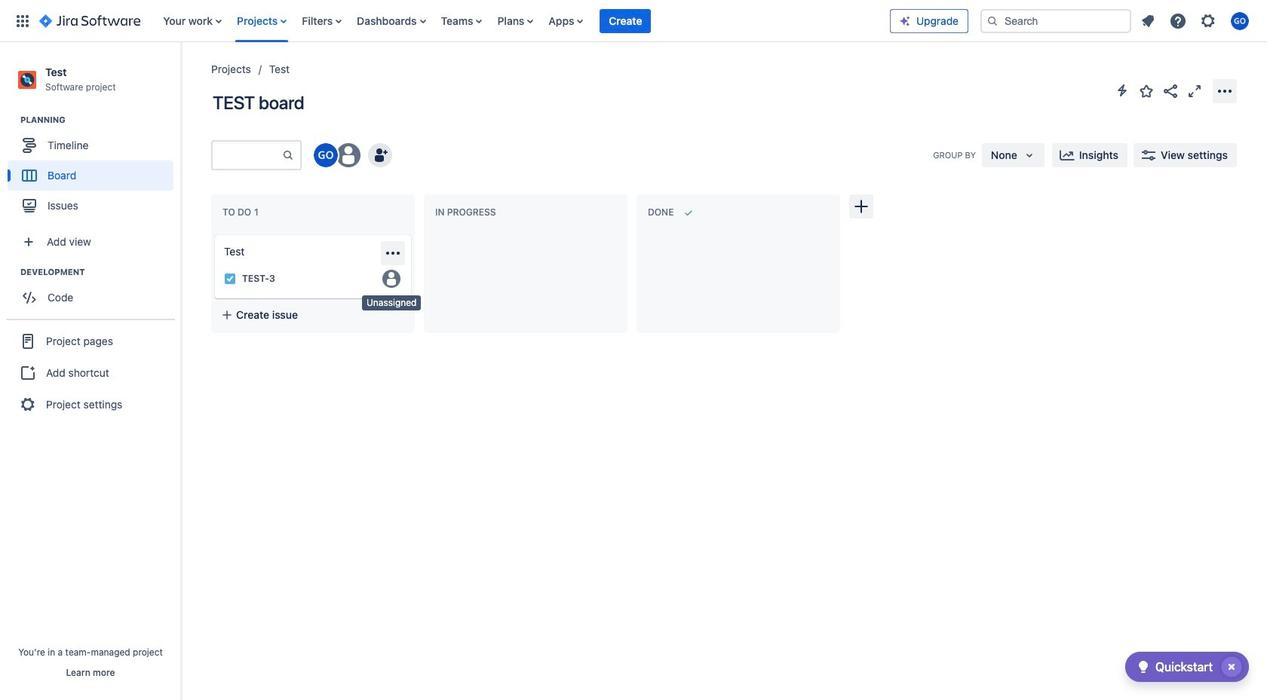 Task type: describe. For each thing, give the bounding box(es) containing it.
Search this board text field
[[213, 142, 282, 169]]

automations menu button icon image
[[1113, 81, 1131, 100]]

search image
[[986, 15, 999, 27]]

add people image
[[371, 146, 389, 164]]

sidebar navigation image
[[164, 60, 198, 91]]

heading for planning image group
[[20, 114, 180, 126]]

1 horizontal spatial list
[[1134, 7, 1258, 34]]

planning image
[[2, 111, 20, 129]]

group for development icon
[[8, 266, 180, 318]]

0 horizontal spatial list
[[156, 0, 890, 42]]

create column image
[[852, 198, 870, 216]]

your profile and settings image
[[1231, 12, 1249, 30]]

to do element
[[222, 207, 262, 218]]

Search field
[[980, 9, 1131, 33]]

heading for group associated with development icon
[[20, 266, 180, 278]]

more actions for test-3 test image
[[384, 244, 402, 262]]

sidebar element
[[0, 42, 181, 701]]

appswitcher icon image
[[14, 12, 32, 30]]

create issue image
[[204, 225, 222, 243]]



Task type: vqa. For each thing, say whether or not it's contained in the screenshot.
bottom TEMPLATE - CUSTOMER INTERVIEW REPORT
no



Task type: locate. For each thing, give the bounding box(es) containing it.
heading
[[20, 114, 180, 126], [20, 266, 180, 278]]

primary element
[[9, 0, 890, 42]]

help image
[[1169, 12, 1187, 30]]

check image
[[1134, 658, 1152, 677]]

1 vertical spatial group
[[8, 266, 180, 318]]

more actions image
[[1216, 82, 1234, 100]]

development image
[[2, 263, 20, 281]]

list item
[[600, 0, 651, 42]]

1 vertical spatial heading
[[20, 266, 180, 278]]

notifications image
[[1139, 12, 1157, 30]]

tooltip
[[362, 296, 421, 310]]

enter full screen image
[[1186, 82, 1204, 100]]

dismiss quickstart image
[[1220, 655, 1244, 680]]

1 heading from the top
[[20, 114, 180, 126]]

task image
[[224, 273, 236, 285]]

None search field
[[980, 9, 1131, 33]]

0 vertical spatial group
[[8, 114, 180, 226]]

star test board image
[[1137, 82, 1155, 100]]

jira software image
[[39, 12, 140, 30], [39, 12, 140, 30]]

2 heading from the top
[[20, 266, 180, 278]]

2 vertical spatial group
[[6, 319, 175, 426]]

group
[[8, 114, 180, 226], [8, 266, 180, 318], [6, 319, 175, 426]]

group for planning image
[[8, 114, 180, 226]]

banner
[[0, 0, 1267, 42]]

settings image
[[1199, 12, 1217, 30]]

list
[[156, 0, 890, 42], [1134, 7, 1258, 34]]

0 vertical spatial heading
[[20, 114, 180, 126]]



